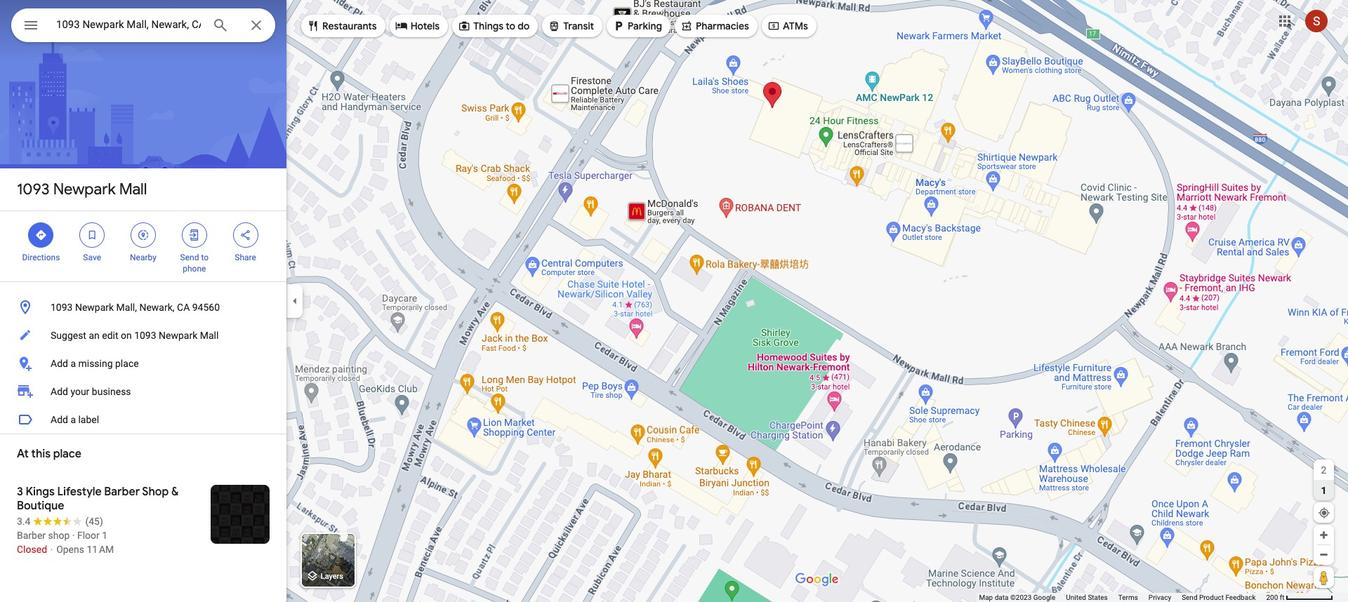 Task type: vqa. For each thing, say whether or not it's contained in the screenshot.
St
no



Task type: describe. For each thing, give the bounding box(es) containing it.
94560
[[192, 302, 220, 313]]

to inside send to phone
[[201, 253, 209, 263]]

google maps element
[[0, 0, 1348, 602]]

1093 Newpark Mall, Newark, CA 94560 field
[[11, 8, 275, 42]]

data
[[995, 594, 1009, 602]]

send to phone
[[180, 253, 209, 274]]

nearby
[[130, 253, 157, 263]]

1093 newpark mall, newark, ca 94560
[[51, 302, 220, 313]]

©2023
[[1010, 594, 1032, 602]]

3 kings lifestyle barber shop & boutique
[[17, 485, 179, 513]]

atms
[[783, 20, 808, 32]]

united states button
[[1066, 593, 1108, 602]]

 pharmacies
[[680, 18, 749, 34]]

1093 newpark mall, newark, ca 94560 button
[[0, 293, 286, 322]]

to inside ' things to do'
[[506, 20, 515, 32]]

google
[[1033, 594, 1056, 602]]

1093 for 1093 newpark mall
[[17, 180, 50, 199]]

restaurants
[[322, 20, 377, 32]]

3.4
[[17, 516, 30, 527]]

pharmacies
[[696, 20, 749, 32]]

send product feedback button
[[1182, 593, 1256, 602]]

add for add your business
[[51, 386, 68, 397]]

feedback
[[1226, 594, 1256, 602]]

0 horizontal spatial mall
[[119, 180, 147, 199]]

1093 newpark mall main content
[[0, 0, 286, 602]]

suggest an edit on 1093 newpark mall
[[51, 330, 219, 341]]

none field inside 1093 newpark mall, newark, ca 94560 field
[[56, 16, 201, 33]]

200 ft
[[1266, 594, 1285, 602]]

send for send to phone
[[180, 253, 199, 263]]

add a label button
[[0, 406, 286, 434]]


[[188, 227, 201, 243]]

 things to do
[[458, 18, 530, 34]]

add your business
[[51, 386, 131, 397]]

(45)
[[85, 516, 103, 527]]

label
[[78, 414, 99, 425]]

 transit
[[548, 18, 594, 34]]

1 vertical spatial place
[[53, 447, 81, 461]]

things
[[473, 20, 503, 32]]

200 ft button
[[1266, 594, 1333, 602]]


[[35, 227, 47, 243]]

united states
[[1066, 594, 1108, 602]]

hotels
[[411, 20, 440, 32]]

⋅
[[49, 544, 54, 555]]

0 vertical spatial 1
[[1321, 485, 1327, 496]]

2
[[1321, 464, 1327, 476]]

at
[[17, 447, 29, 461]]

an
[[89, 330, 100, 341]]


[[307, 18, 319, 34]]

 hotels
[[395, 18, 440, 34]]

add for add a missing place
[[51, 358, 68, 369]]

 parking
[[612, 18, 662, 34]]

1 inside the barber shop · floor 1 closed ⋅ opens 11 am
[[102, 530, 107, 541]]

barber inside the barber shop · floor 1 closed ⋅ opens 11 am
[[17, 530, 46, 541]]

a for label
[[70, 414, 76, 425]]

suggest an edit on 1093 newpark mall button
[[0, 322, 286, 350]]


[[458, 18, 471, 34]]

shop
[[142, 485, 169, 499]]

your
[[70, 386, 89, 397]]


[[137, 227, 150, 243]]

newpark for mall
[[53, 180, 116, 199]]

mall,
[[116, 302, 137, 313]]

floor
[[77, 530, 100, 541]]

on
[[121, 330, 132, 341]]

kings
[[26, 485, 55, 499]]

 restaurants
[[307, 18, 377, 34]]

3.4 stars 45 reviews image
[[17, 515, 103, 529]]

show your location image
[[1318, 507, 1331, 520]]

suggest
[[51, 330, 86, 341]]

1093 newpark mall
[[17, 180, 147, 199]]

 atms
[[767, 18, 808, 34]]

 button
[[11, 8, 51, 45]]

business
[[92, 386, 131, 397]]



Task type: locate. For each thing, give the bounding box(es) containing it.
0 horizontal spatial 1093
[[17, 180, 50, 199]]

at this place
[[17, 447, 81, 461]]

a inside add a missing place button
[[70, 358, 76, 369]]

1093 inside button
[[134, 330, 156, 341]]


[[86, 227, 98, 243]]

parking
[[628, 20, 662, 32]]

1093 inside 'button'
[[51, 302, 73, 313]]


[[239, 227, 252, 243]]

ft
[[1280, 594, 1285, 602]]

states
[[1088, 594, 1108, 602]]

ca
[[177, 302, 190, 313]]

barber inside 3 kings lifestyle barber shop & boutique
[[104, 485, 140, 499]]

0 vertical spatial to
[[506, 20, 515, 32]]

0 vertical spatial a
[[70, 358, 76, 369]]

barber
[[104, 485, 140, 499], [17, 530, 46, 541]]

1093 up suggest
[[51, 302, 73, 313]]

1 horizontal spatial place
[[115, 358, 139, 369]]

&
[[171, 485, 179, 499]]

send left product
[[1182, 594, 1198, 602]]

send product feedback
[[1182, 594, 1256, 602]]

0 vertical spatial place
[[115, 358, 139, 369]]

add your business link
[[0, 378, 286, 406]]

1 vertical spatial 1
[[102, 530, 107, 541]]

map
[[979, 594, 993, 602]]

a inside add a label button
[[70, 414, 76, 425]]

footer
[[979, 593, 1266, 602]]

zoom in image
[[1319, 530, 1329, 541]]

terms button
[[1118, 593, 1138, 602]]

newpark
[[53, 180, 116, 199], [75, 302, 114, 313], [159, 330, 197, 341]]

edit
[[102, 330, 118, 341]]

mall inside 'suggest an edit on 1093 newpark mall' button
[[200, 330, 219, 341]]

0 vertical spatial send
[[180, 253, 199, 263]]

a
[[70, 358, 76, 369], [70, 414, 76, 425]]

newpark inside button
[[159, 330, 197, 341]]

transit
[[563, 20, 594, 32]]

11 am
[[87, 544, 114, 555]]

1 vertical spatial add
[[51, 386, 68, 397]]

footer inside google maps element
[[979, 593, 1266, 602]]

layers
[[321, 572, 343, 582]]

None field
[[56, 16, 201, 33]]


[[395, 18, 408, 34]]

send for send product feedback
[[1182, 594, 1198, 602]]

lifestyle
[[57, 485, 102, 499]]

1093 right on
[[134, 330, 156, 341]]

1 up the 11 am
[[102, 530, 107, 541]]

send inside button
[[1182, 594, 1198, 602]]

show street view coverage image
[[1314, 567, 1334, 588]]

0 vertical spatial 1093
[[17, 180, 50, 199]]

1 down 2
[[1321, 485, 1327, 496]]

send inside send to phone
[[180, 253, 199, 263]]

newark,
[[139, 302, 175, 313]]

do
[[518, 20, 530, 32]]

newpark down ca
[[159, 330, 197, 341]]

1 vertical spatial 1093
[[51, 302, 73, 313]]

1 vertical spatial send
[[1182, 594, 1198, 602]]

mall
[[119, 180, 147, 199], [200, 330, 219, 341]]

add a missing place
[[51, 358, 139, 369]]

add left your
[[51, 386, 68, 397]]

closed
[[17, 544, 47, 555]]

add a missing place button
[[0, 350, 286, 378]]

1 button
[[1314, 480, 1334, 501]]

add left label
[[51, 414, 68, 425]]

place
[[115, 358, 139, 369], [53, 447, 81, 461]]

add down suggest
[[51, 358, 68, 369]]

1
[[1321, 485, 1327, 496], [102, 530, 107, 541]]

1 vertical spatial to
[[201, 253, 209, 263]]

to up the phone
[[201, 253, 209, 263]]

3 add from the top
[[51, 414, 68, 425]]

1093
[[17, 180, 50, 199], [51, 302, 73, 313], [134, 330, 156, 341]]

1 horizontal spatial 1
[[1321, 485, 1327, 496]]

to left do
[[506, 20, 515, 32]]


[[548, 18, 560, 34]]


[[767, 18, 780, 34]]

1 vertical spatial mall
[[200, 330, 219, 341]]

1093 for 1093 newpark mall, newark, ca 94560
[[51, 302, 73, 313]]

0 vertical spatial mall
[[119, 180, 147, 199]]

1 horizontal spatial send
[[1182, 594, 1198, 602]]

a for missing
[[70, 358, 76, 369]]


[[612, 18, 625, 34]]

2 button
[[1314, 460, 1334, 480]]

2 1
[[1321, 464, 1327, 496]]

0 horizontal spatial send
[[180, 253, 199, 263]]

a left missing
[[70, 358, 76, 369]]

·
[[72, 530, 75, 541]]

shop
[[48, 530, 70, 541]]

barber up 'closed'
[[17, 530, 46, 541]]

product
[[1199, 594, 1224, 602]]

terms
[[1118, 594, 1138, 602]]

0 vertical spatial barber
[[104, 485, 140, 499]]

collapse side panel image
[[287, 293, 303, 309]]

add for add a label
[[51, 414, 68, 425]]


[[22, 15, 39, 35]]

send up the phone
[[180, 253, 199, 263]]

1 vertical spatial a
[[70, 414, 76, 425]]

phone
[[183, 264, 206, 274]]

barber left "shop"
[[104, 485, 140, 499]]

1093 up 
[[17, 180, 50, 199]]

map data ©2023 google
[[979, 594, 1056, 602]]


[[680, 18, 693, 34]]

send
[[180, 253, 199, 263], [1182, 594, 1198, 602]]

missing
[[78, 358, 113, 369]]

privacy
[[1149, 594, 1171, 602]]

1 vertical spatial barber
[[17, 530, 46, 541]]

2 horizontal spatial 1093
[[134, 330, 156, 341]]

barber shop · floor 1 closed ⋅ opens 11 am
[[17, 530, 114, 555]]

privacy button
[[1149, 593, 1171, 602]]

boutique
[[17, 499, 64, 513]]

newpark for mall,
[[75, 302, 114, 313]]

0 horizontal spatial barber
[[17, 530, 46, 541]]

 search field
[[11, 8, 275, 45]]

add
[[51, 358, 68, 369], [51, 386, 68, 397], [51, 414, 68, 425]]

share
[[235, 253, 256, 263]]

0 horizontal spatial to
[[201, 253, 209, 263]]

200
[[1266, 594, 1278, 602]]

1 vertical spatial newpark
[[75, 302, 114, 313]]

this
[[31, 447, 51, 461]]

footer containing map data ©2023 google
[[979, 593, 1266, 602]]

0 horizontal spatial place
[[53, 447, 81, 461]]

google account: sheryl atherton  
(sheryl.atherton@adept.ai) image
[[1305, 10, 1328, 32]]

2 vertical spatial newpark
[[159, 330, 197, 341]]

0 horizontal spatial 1
[[102, 530, 107, 541]]

newpark up the an
[[75, 302, 114, 313]]

1 horizontal spatial 1093
[[51, 302, 73, 313]]

newpark up 
[[53, 180, 116, 199]]

1 add from the top
[[51, 358, 68, 369]]

zoom out image
[[1319, 550, 1329, 560]]

mall up 
[[119, 180, 147, 199]]

1 horizontal spatial barber
[[104, 485, 140, 499]]

2 vertical spatial add
[[51, 414, 68, 425]]

3
[[17, 485, 23, 499]]

opens
[[56, 544, 84, 555]]

1 horizontal spatial to
[[506, 20, 515, 32]]

add a label
[[51, 414, 99, 425]]

place right this
[[53, 447, 81, 461]]

0 vertical spatial add
[[51, 358, 68, 369]]

mall down 94560
[[200, 330, 219, 341]]

place down on
[[115, 358, 139, 369]]

1 horizontal spatial mall
[[200, 330, 219, 341]]

place inside add a missing place button
[[115, 358, 139, 369]]

2 vertical spatial 1093
[[134, 330, 156, 341]]

save
[[83, 253, 101, 263]]

a left label
[[70, 414, 76, 425]]

to
[[506, 20, 515, 32], [201, 253, 209, 263]]

2 a from the top
[[70, 414, 76, 425]]

0 vertical spatial newpark
[[53, 180, 116, 199]]

2 add from the top
[[51, 386, 68, 397]]

actions for 1093 newpark mall region
[[0, 211, 286, 282]]

united
[[1066, 594, 1086, 602]]

1 a from the top
[[70, 358, 76, 369]]

directions
[[22, 253, 60, 263]]

newpark inside 'button'
[[75, 302, 114, 313]]



